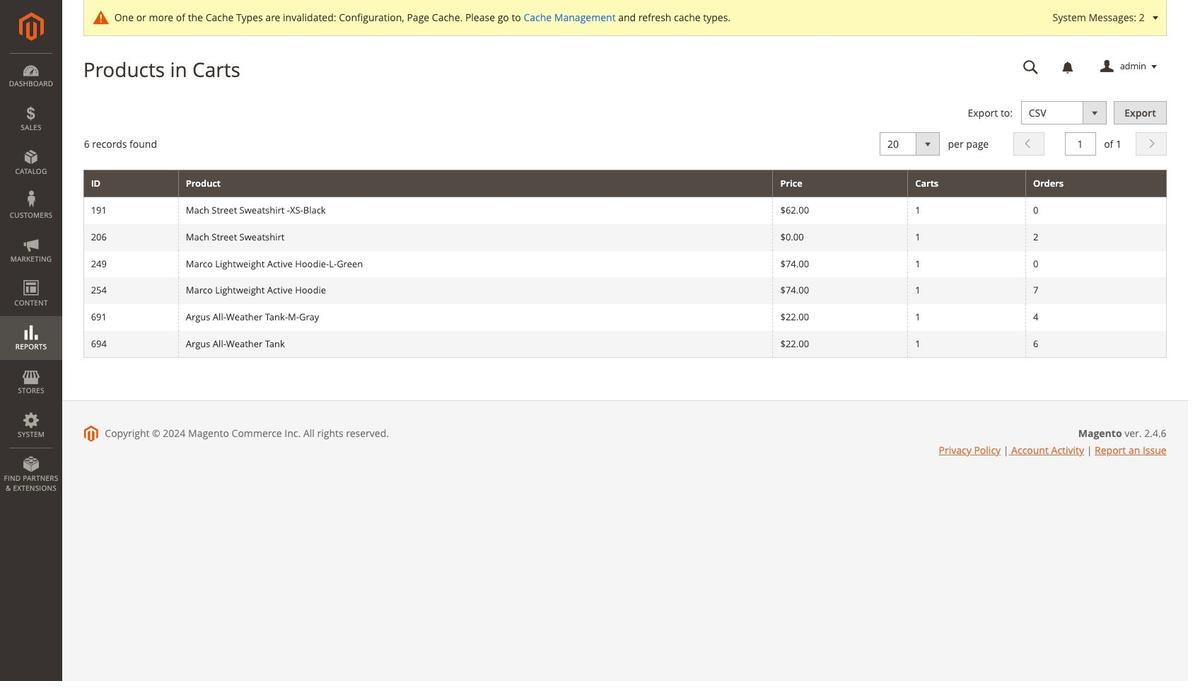 Task type: describe. For each thing, give the bounding box(es) containing it.
magento admin panel image
[[19, 12, 44, 41]]



Task type: locate. For each thing, give the bounding box(es) containing it.
None text field
[[1013, 54, 1049, 79]]

menu bar
[[0, 53, 62, 500]]

None text field
[[1065, 132, 1096, 155]]



